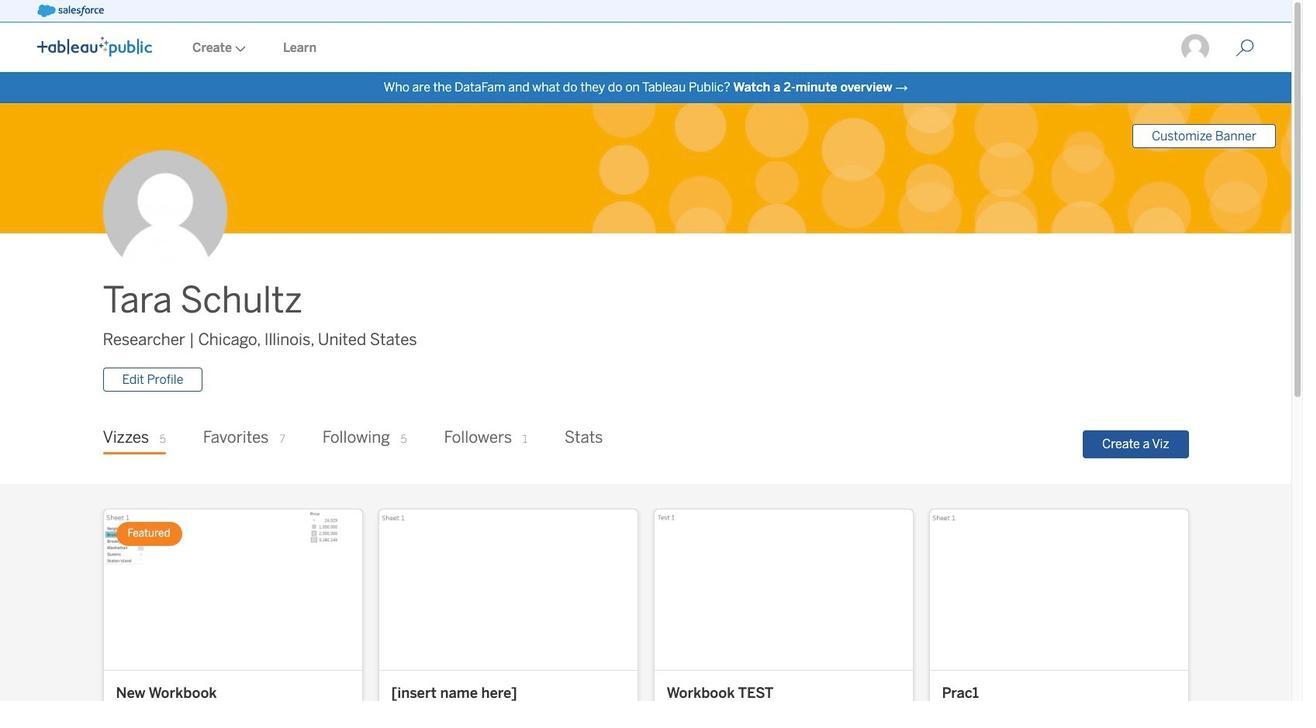 Task type: locate. For each thing, give the bounding box(es) containing it.
workbook thumbnail image
[[104, 510, 362, 670], [379, 510, 637, 670], [654, 510, 913, 670], [930, 510, 1188, 670]]

4 workbook thumbnail image from the left
[[930, 510, 1188, 670]]

featured element
[[116, 522, 182, 546]]

go to search image
[[1217, 39, 1273, 57]]

avatar image
[[103, 151, 227, 275]]

1 workbook thumbnail image from the left
[[104, 510, 362, 670]]



Task type: vqa. For each thing, say whether or not it's contained in the screenshot.
Logo
yes



Task type: describe. For each thing, give the bounding box(es) containing it.
logo image
[[37, 36, 152, 57]]

3 workbook thumbnail image from the left
[[654, 510, 913, 670]]

tara.schultz image
[[1180, 33, 1211, 64]]

2 workbook thumbnail image from the left
[[379, 510, 637, 670]]

create image
[[232, 46, 246, 52]]

salesforce logo image
[[37, 5, 104, 17]]



